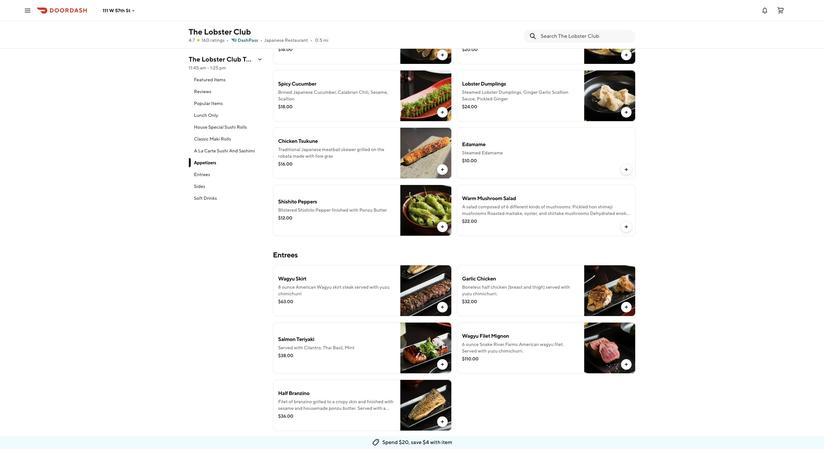 Task type: describe. For each thing, give the bounding box(es) containing it.
chimichurri
[[304, 412, 329, 418]]

green
[[473, 39, 486, 44]]

house special sushi rolls button
[[189, 121, 265, 133]]

japanese inside spicy cucumber brined japanese cucumber, calabrian chili, sesame, scallion $18.00
[[293, 90, 313, 95]]

sides button
[[189, 180, 265, 192]]

111 w 57th st button
[[103, 8, 136, 13]]

0 vertical spatial sushi
[[225, 124, 236, 130]]

edamame steamed edamame $10.00
[[463, 141, 503, 163]]

chicken tsukune image
[[401, 127, 452, 179]]

$63.00
[[278, 299, 294, 304]]

1 vertical spatial rolls
[[221, 136, 231, 142]]

dashpass
[[238, 38, 259, 43]]

classic maki rolls
[[194, 136, 231, 142]]

sauce inside grilled japanese pork dumplings, finished with a sweet and sour sauce and fresh black pepper $16.00
[[298, 39, 311, 44]]

robata
[[278, 153, 292, 159]]

lobster dumplings image
[[585, 70, 636, 122]]

restaurant
[[285, 38, 308, 43]]

butter.
[[343, 406, 357, 411]]

wagyu for wagyu skirt
[[278, 276, 295, 282]]

• for 160 ratings •
[[227, 38, 229, 43]]

pork gyoza image
[[401, 13, 452, 64]]

the for the lobster club
[[189, 27, 203, 36]]

shishito peppers blistered shishito pepper finished with ponzu butter $12.00
[[278, 199, 387, 221]]

garlic inside garlic chicken boneless half chicken (breast and thigh) served with yuzu chimichurri. $32.00
[[463, 276, 476, 282]]

japanese inside chicken tsukune traditional japanese meatball skewer grilled on the robata made with foie gras $16.00
[[302, 147, 321, 152]]

lobster up 1:25
[[202, 55, 225, 63]]

branzino
[[294, 399, 312, 404]]

salmon teriyaki image
[[401, 322, 452, 374]]

and
[[229, 148, 238, 153]]

1 vertical spatial wagyu
[[317, 285, 332, 290]]

57th
[[115, 8, 125, 13]]

steak
[[343, 285, 354, 290]]

wagyu for wagyu filet mignon
[[463, 333, 479, 339]]

served for wagyu skirt
[[355, 285, 369, 290]]

sashimi
[[239, 148, 255, 153]]

soft drinks button
[[189, 192, 265, 204]]

add item to cart image for lobster dumplings
[[624, 110, 630, 115]]

add item to cart image for shishito peppers
[[440, 224, 445, 230]]

lobster up ratings
[[204, 27, 232, 36]]

tempura fried rock shrimp, coconut flakes, served with green curry coconut sauce $20.00
[[463, 32, 572, 52]]

$4
[[423, 439, 430, 446]]

with inside garlic chicken boneless half chicken (breast and thigh) served with yuzu chimichurri. $32.00
[[561, 285, 571, 290]]

$22.00
[[463, 219, 478, 224]]

half
[[482, 285, 490, 290]]

0 vertical spatial shishito
[[278, 199, 297, 205]]

chicken inside chicken tsukune traditional japanese meatball skewer grilled on the robata made with foie gras $16.00
[[278, 138, 298, 144]]

the
[[378, 147, 385, 152]]

ratings
[[211, 38, 225, 43]]

$16.00 inside grilled japanese pork dumplings, finished with a sweet and sour sauce and fresh black pepper $16.00
[[278, 47, 293, 52]]

classic
[[194, 136, 209, 142]]

blistered
[[278, 207, 297, 213]]

11:45 am - 1:25 pm
[[189, 65, 226, 70]]

wagyu skirt image
[[401, 265, 452, 316]]

spicy
[[278, 81, 291, 87]]

yuzu for wagyu skirt
[[380, 285, 390, 290]]

steamed inside the lobster dumplings steamed lobster dumplings, ginger garlic scallion sauce, pickled ginger $24.00
[[463, 90, 481, 95]]

item
[[442, 439, 453, 446]]

and inside garlic chicken boneless half chicken (breast and thigh) served with yuzu chimichurri. $32.00
[[524, 285, 532, 290]]

lobster up pickled
[[482, 90, 498, 95]]

shrimp,
[[505, 32, 521, 38]]

1 vertical spatial sushi
[[217, 148, 228, 153]]

grilled japanese pork dumplings, finished with a sweet and sour sauce and fresh black pepper $16.00
[[278, 32, 395, 52]]

foie
[[316, 153, 324, 159]]

1 horizontal spatial rolls
[[237, 124, 247, 130]]

with inside chicken tsukune traditional japanese meatball skewer grilled on the robata made with foie gras $16.00
[[306, 153, 315, 159]]

steamed inside edamame steamed edamame $10.00
[[463, 150, 481, 155]]

crispy
[[336, 399, 348, 404]]

and down grilled at the left top of the page
[[278, 39, 286, 44]]

a inside grilled japanese pork dumplings, finished with a sweet and sour sauce and fresh black pepper $16.00
[[379, 32, 381, 38]]

coconut rock shrimp image
[[585, 13, 636, 64]]

club for the lobster club
[[234, 27, 251, 36]]

$24.00
[[463, 104, 478, 109]]

lobster up the sauce, on the top of page
[[463, 81, 480, 87]]

tsukune
[[299, 138, 318, 144]]

0 horizontal spatial coconut
[[499, 39, 518, 44]]

sauce inside tempura fried rock shrimp, coconut flakes, served with green curry coconut sauce $20.00
[[519, 39, 532, 44]]

0 vertical spatial edamame
[[463, 141, 486, 148]]

1:25
[[210, 65, 219, 70]]

spend $20, save $4 with item
[[383, 439, 453, 446]]

thigh)
[[533, 285, 546, 290]]

la
[[198, 148, 204, 153]]

calabrian
[[338, 90, 358, 95]]

curry
[[487, 39, 498, 44]]

featured items
[[194, 77, 226, 82]]

111
[[103, 8, 108, 13]]

black
[[333, 39, 345, 44]]

with inside tempura fried rock shrimp, coconut flakes, served with green curry coconut sauce $20.00
[[463, 39, 472, 44]]

japanese inside grilled japanese pork dumplings, finished with a sweet and sour sauce and fresh black pepper $16.00
[[294, 32, 313, 38]]

to
[[327, 399, 332, 404]]

the lobster club to-go
[[189, 55, 262, 63]]

american inside wagyu skirt 8 ounce american wagyu skirt steak served with yuzu chimichurri $63.00
[[296, 285, 316, 290]]

2 • from the left
[[260, 38, 262, 43]]

entrees button
[[189, 169, 265, 180]]

1 vertical spatial ginger
[[494, 96, 508, 101]]

add item to cart image for garlic chicken
[[624, 305, 630, 310]]

half branzino filet of branzino grilled to a crispy skin and finished with sesame and housemade ponzu butter. served with a side of yuzu chimichurri
[[278, 390, 394, 418]]

thai
[[323, 345, 332, 350]]

a
[[194, 148, 198, 153]]

dumplings, inside grilled japanese pork dumplings, finished with a sweet and sour sauce and fresh black pepper $16.00
[[325, 32, 349, 38]]

sour
[[287, 39, 297, 44]]

dumplings
[[481, 81, 507, 87]]

scallion inside the lobster dumplings steamed lobster dumplings, ginger garlic scallion sauce, pickled ginger $24.00
[[553, 90, 569, 95]]

1 horizontal spatial ginger
[[524, 90, 538, 95]]

1 horizontal spatial coconut
[[522, 32, 541, 38]]

basil,
[[333, 345, 344, 350]]

menus image
[[257, 57, 263, 62]]

$20,
[[399, 439, 410, 446]]

ounce inside wagyu filet mignon 6 ounce snake river farms american wagyu filet. served with yuzu chimichurri. $110.00
[[466, 342, 479, 347]]

items for popular items
[[211, 101, 223, 106]]

teriyaki
[[297, 336, 315, 343]]

and down pork
[[312, 39, 320, 44]]

save
[[411, 439, 422, 446]]

club for the lobster club to-go
[[227, 55, 242, 63]]

111 w 57th st
[[103, 8, 131, 13]]

on
[[371, 147, 377, 152]]

only
[[208, 113, 218, 118]]

$10.00
[[463, 158, 477, 163]]

finished inside the half branzino filet of branzino grilled to a crispy skin and finished with sesame and housemade ponzu butter. served with a side of yuzu chimichurri
[[367, 399, 384, 404]]

and right skin
[[358, 399, 366, 404]]

chimichurri. inside wagyu filet mignon 6 ounce snake river farms american wagyu filet. served with yuzu chimichurri. $110.00
[[499, 348, 524, 354]]

0 vertical spatial of
[[289, 399, 293, 404]]

garlic chicken image
[[585, 265, 636, 316]]

ponzu
[[329, 406, 342, 411]]

special
[[209, 124, 224, 130]]

gras
[[325, 153, 333, 159]]

Item Search search field
[[541, 33, 631, 40]]

1 vertical spatial entrees
[[273, 251, 298, 259]]

garlic chicken boneless half chicken (breast and thigh) served with yuzu chimichurri. $32.00
[[463, 276, 571, 304]]

pepper inside "shishito peppers blistered shishito pepper finished with ponzu butter $12.00"
[[316, 207, 331, 213]]

sweet
[[382, 32, 395, 38]]

classic maki rolls button
[[189, 133, 265, 145]]

warm
[[463, 195, 477, 202]]

skin
[[349, 399, 358, 404]]



Task type: vqa. For each thing, say whether or not it's contained in the screenshot.
Basil,
yes



Task type: locate. For each thing, give the bounding box(es) containing it.
reviews
[[194, 89, 212, 94]]

0 vertical spatial scallion
[[553, 90, 569, 95]]

dumplings, down dumplings
[[499, 90, 523, 95]]

scallion inside spicy cucumber brined japanese cucumber, calabrian chili, sesame, scallion $18.00
[[278, 96, 295, 101]]

2 $16.00 from the top
[[278, 161, 293, 167]]

1 horizontal spatial dumplings,
[[499, 90, 523, 95]]

filet
[[480, 333, 491, 339], [278, 399, 288, 404]]

1 vertical spatial club
[[227, 55, 242, 63]]

yuzu inside garlic chicken boneless half chicken (breast and thigh) served with yuzu chimichurri. $32.00
[[463, 291, 473, 296]]

brined
[[278, 90, 292, 95]]

0 horizontal spatial served
[[355, 285, 369, 290]]

1 horizontal spatial grilled
[[357, 147, 371, 152]]

carte
[[204, 148, 216, 153]]

items
[[214, 77, 226, 82], [211, 101, 223, 106]]

house
[[194, 124, 208, 130]]

1 vertical spatial $16.00
[[278, 161, 293, 167]]

soft
[[194, 196, 203, 201]]

and
[[278, 39, 286, 44], [312, 39, 320, 44], [524, 285, 532, 290], [358, 399, 366, 404], [295, 406, 303, 411]]

sauce right sour
[[298, 39, 311, 44]]

wagyu skirt 8 ounce american wagyu skirt steak served with yuzu chimichurri $63.00
[[278, 276, 390, 304]]

$38.00
[[278, 353, 294, 358]]

0 items, open order cart image
[[778, 6, 785, 14]]

0 vertical spatial finished
[[332, 207, 349, 213]]

wagyu filet mignon 6 ounce snake river farms american wagyu filet. served with yuzu chimichurri. $110.00
[[463, 333, 564, 362]]

finished left ponzu
[[332, 207, 349, 213]]

0 vertical spatial dumplings,
[[325, 32, 349, 38]]

wagyu up 8
[[278, 276, 295, 282]]

skirt
[[333, 285, 342, 290]]

wagyu inside wagyu filet mignon 6 ounce snake river farms american wagyu filet. served with yuzu chimichurri. $110.00
[[463, 333, 479, 339]]

boneless
[[463, 285, 481, 290]]

lobster dumplings steamed lobster dumplings, ginger garlic scallion sauce, pickled ginger $24.00
[[463, 81, 569, 109]]

0 horizontal spatial shishito
[[278, 199, 297, 205]]

0 horizontal spatial filet
[[278, 399, 288, 404]]

0 vertical spatial chicken
[[278, 138, 298, 144]]

steamed up $10.00
[[463, 150, 481, 155]]

2 sauce from the left
[[519, 39, 532, 44]]

-
[[207, 65, 209, 70]]

1 vertical spatial items
[[211, 101, 223, 106]]

served inside 'salmon teriyaki served with cilantro, thai basil, mint $38.00'
[[278, 345, 293, 350]]

grilled inside chicken tsukune traditional japanese meatball skewer grilled on the robata made with foie gras $16.00
[[357, 147, 371, 152]]

pm
[[220, 65, 226, 70]]

• for japanese restaurant • 0.5 mi
[[311, 38, 313, 43]]

farms
[[506, 342, 519, 347]]

shishito peppers image
[[401, 185, 452, 236]]

scallion
[[553, 90, 569, 95], [278, 96, 295, 101]]

8
[[278, 285, 281, 290]]

peppers
[[298, 199, 317, 205]]

1 vertical spatial shishito
[[298, 207, 315, 213]]

butter
[[374, 207, 387, 213]]

grilled
[[278, 32, 293, 38]]

chimichurri. down 'farms'
[[499, 348, 524, 354]]

ounce up chimichurri
[[282, 285, 295, 290]]

american right 'farms'
[[519, 342, 540, 347]]

with inside grilled japanese pork dumplings, finished with a sweet and sour sauce and fresh black pepper $16.00
[[369, 32, 378, 38]]

1 horizontal spatial finished
[[367, 399, 384, 404]]

chimichurri.
[[473, 291, 498, 296], [499, 348, 524, 354]]

served up $110.00
[[463, 348, 477, 354]]

served inside wagyu filet mignon 6 ounce snake river farms american wagyu filet. served with yuzu chimichurri. $110.00
[[463, 348, 477, 354]]

ponzu
[[360, 207, 373, 213]]

0 horizontal spatial chimichurri.
[[473, 291, 498, 296]]

1 horizontal spatial •
[[260, 38, 262, 43]]

1 vertical spatial american
[[519, 342, 540, 347]]

garlic
[[539, 90, 552, 95], [463, 276, 476, 282]]

american inside wagyu filet mignon 6 ounce snake river farms american wagyu filet. served with yuzu chimichurri. $110.00
[[519, 342, 540, 347]]

dumplings, up the black
[[325, 32, 349, 38]]

2 vertical spatial wagyu
[[463, 333, 479, 339]]

1 the from the top
[[189, 27, 203, 36]]

1 horizontal spatial american
[[519, 342, 540, 347]]

shishito down peppers
[[298, 207, 315, 213]]

served right thigh)
[[546, 285, 561, 290]]

0 horizontal spatial ginger
[[494, 96, 508, 101]]

add item to cart image for chicken tsukune
[[440, 167, 445, 172]]

skirt
[[296, 276, 307, 282]]

$16.00 inside chicken tsukune traditional japanese meatball skewer grilled on the robata made with foie gras $16.00
[[278, 161, 293, 167]]

ounce right 6
[[466, 342, 479, 347]]

rolls up classic maki rolls button at the top
[[237, 124, 247, 130]]

2 vertical spatial a
[[384, 406, 386, 411]]

pepper down finished
[[346, 39, 361, 44]]

0 vertical spatial chimichurri.
[[473, 291, 498, 296]]

sauce down 'shrimp,'
[[519, 39, 532, 44]]

popular items
[[194, 101, 223, 106]]

1 vertical spatial steamed
[[463, 150, 481, 155]]

cucumber
[[292, 81, 317, 87]]

sides
[[194, 184, 205, 189]]

1 vertical spatial scallion
[[278, 96, 295, 101]]

3 • from the left
[[311, 38, 313, 43]]

1 sauce from the left
[[298, 39, 311, 44]]

w
[[109, 8, 114, 13]]

half branzino image
[[401, 380, 452, 431]]

1 $16.00 from the top
[[278, 47, 293, 52]]

$16.00 down sour
[[278, 47, 293, 52]]

american down skirt
[[296, 285, 316, 290]]

soft drinks
[[194, 196, 217, 201]]

0 vertical spatial garlic
[[539, 90, 552, 95]]

tempura
[[463, 32, 481, 38]]

and left thigh)
[[524, 285, 532, 290]]

edamame
[[463, 141, 486, 148], [482, 150, 503, 155]]

entrees up skirt
[[273, 251, 298, 259]]

pepper
[[346, 39, 361, 44], [316, 207, 331, 213]]

1 vertical spatial chimichurri.
[[499, 348, 524, 354]]

coconut down 'shrimp,'
[[499, 39, 518, 44]]

served
[[355, 285, 369, 290], [546, 285, 561, 290]]

featured
[[194, 77, 213, 82]]

lobster
[[204, 27, 232, 36], [202, 55, 225, 63], [463, 81, 480, 87], [482, 90, 498, 95]]

sushi up classic maki rolls button at the top
[[225, 124, 236, 130]]

chicken up traditional on the left top
[[278, 138, 298, 144]]

chimichurri
[[278, 291, 302, 296]]

warm mushroom salad
[[463, 195, 517, 202]]

garlic inside the lobster dumplings steamed lobster dumplings, ginger garlic scallion sauce, pickled ginger $24.00
[[539, 90, 552, 95]]

housemade
[[304, 406, 328, 411]]

with inside "shishito peppers blistered shishito pepper finished with ponzu butter $12.00"
[[350, 207, 359, 213]]

0 vertical spatial steamed
[[463, 90, 481, 95]]

2 the from the top
[[189, 55, 200, 63]]

0 vertical spatial pepper
[[346, 39, 361, 44]]

1 vertical spatial garlic
[[463, 276, 476, 282]]

sushi left "and" in the left top of the page
[[217, 148, 228, 153]]

shishito
[[278, 199, 297, 205], [298, 207, 315, 213]]

served right flakes,
[[557, 32, 572, 38]]

0 horizontal spatial sauce
[[298, 39, 311, 44]]

1 vertical spatial finished
[[367, 399, 384, 404]]

served right steak
[[355, 285, 369, 290]]

side
[[278, 412, 287, 418]]

0 vertical spatial grilled
[[357, 147, 371, 152]]

1 horizontal spatial ounce
[[466, 342, 479, 347]]

meatball
[[322, 147, 341, 152]]

0 vertical spatial rolls
[[237, 124, 247, 130]]

1 horizontal spatial chimichurri.
[[499, 348, 524, 354]]

japanese up sour
[[294, 32, 313, 38]]

lunch
[[194, 113, 207, 118]]

sesame
[[278, 406, 294, 411]]

coconut left flakes,
[[522, 32, 541, 38]]

served
[[557, 32, 572, 38], [278, 345, 293, 350], [463, 348, 477, 354], [358, 406, 373, 411]]

served inside wagyu skirt 8 ounce american wagyu skirt steak served with yuzu chimichurri $63.00
[[355, 285, 369, 290]]

of
[[289, 399, 293, 404], [288, 412, 292, 418]]

1 horizontal spatial shishito
[[298, 207, 315, 213]]

grilled left the on
[[357, 147, 371, 152]]

entrees
[[194, 172, 210, 177], [273, 251, 298, 259]]

1 horizontal spatial wagyu
[[317, 285, 332, 290]]

pork
[[314, 32, 324, 38]]

the up "4.7"
[[189, 27, 203, 36]]

1 vertical spatial edamame
[[482, 150, 503, 155]]

club
[[234, 27, 251, 36], [227, 55, 242, 63]]

to-
[[243, 55, 253, 63]]

spicy cucumber image
[[401, 70, 452, 122]]

pepper inside grilled japanese pork dumplings, finished with a sweet and sour sauce and fresh black pepper $16.00
[[346, 39, 361, 44]]

0 vertical spatial ounce
[[282, 285, 295, 290]]

mushroom
[[478, 195, 503, 202]]

0 horizontal spatial wagyu
[[278, 276, 295, 282]]

0 horizontal spatial dumplings,
[[325, 32, 349, 38]]

1 vertical spatial pepper
[[316, 207, 331, 213]]

filet inside the half branzino filet of branzino grilled to a crispy skin and finished with sesame and housemade ponzu butter. served with a side of yuzu chimichurri
[[278, 399, 288, 404]]

1 horizontal spatial filet
[[480, 333, 491, 339]]

2 horizontal spatial yuzu
[[488, 348, 498, 354]]

wagyu filet mignon image
[[585, 322, 636, 374]]

filet up snake
[[480, 333, 491, 339]]

0 horizontal spatial pepper
[[316, 207, 331, 213]]

0 horizontal spatial a
[[333, 399, 335, 404]]

1 horizontal spatial scallion
[[553, 90, 569, 95]]

salmon
[[278, 336, 296, 343]]

club left to-
[[227, 55, 242, 63]]

drinks
[[204, 196, 217, 201]]

finished
[[350, 32, 368, 38]]

1 vertical spatial ounce
[[466, 342, 479, 347]]

served inside garlic chicken boneless half chicken (breast and thigh) served with yuzu chimichurri. $32.00
[[546, 285, 561, 290]]

served right butter.
[[358, 406, 373, 411]]

maki
[[210, 136, 220, 142]]

half
[[278, 390, 288, 397]]

0 horizontal spatial scallion
[[278, 96, 295, 101]]

1 vertical spatial the
[[189, 55, 200, 63]]

wagyu up 6
[[463, 333, 479, 339]]

grilled up housemade
[[313, 399, 327, 404]]

japanese
[[294, 32, 313, 38], [264, 38, 284, 43], [293, 90, 313, 95], [302, 147, 321, 152]]

0 vertical spatial yuzu
[[380, 285, 390, 290]]

filet inside wagyu filet mignon 6 ounce snake river farms american wagyu filet. served with yuzu chimichurri. $110.00
[[480, 333, 491, 339]]

2 served from the left
[[546, 285, 561, 290]]

items for featured items
[[214, 77, 226, 82]]

pickled
[[477, 96, 493, 101]]

0 vertical spatial club
[[234, 27, 251, 36]]

traditional
[[278, 147, 301, 152]]

open menu image
[[24, 6, 32, 14]]

0.5
[[315, 38, 323, 43]]

fresh
[[320, 39, 332, 44]]

with
[[369, 32, 378, 38], [463, 39, 472, 44], [306, 153, 315, 159], [350, 207, 359, 213], [370, 285, 379, 290], [561, 285, 571, 290], [294, 345, 303, 350], [478, 348, 487, 354], [385, 399, 394, 404], [374, 406, 383, 411], [431, 439, 441, 446]]

0 vertical spatial filet
[[480, 333, 491, 339]]

appetizers
[[194, 160, 216, 165]]

served up $38.00
[[278, 345, 293, 350]]

items down pm
[[214, 77, 226, 82]]

1 vertical spatial chicken
[[477, 276, 497, 282]]

chimichurri. inside garlic chicken boneless half chicken (breast and thigh) served with yuzu chimichurri. $32.00
[[473, 291, 498, 296]]

2 horizontal spatial •
[[311, 38, 313, 43]]

1 vertical spatial a
[[333, 399, 335, 404]]

served inside the half branzino filet of branzino grilled to a crispy skin and finished with sesame and housemade ponzu butter. served with a side of yuzu chimichurri
[[358, 406, 373, 411]]

add item to cart image
[[440, 110, 445, 115], [624, 110, 630, 115], [440, 167, 445, 172], [624, 167, 630, 172], [440, 224, 445, 230], [624, 305, 630, 310], [440, 419, 445, 425]]

with inside wagyu skirt 8 ounce american wagyu skirt steak served with yuzu chimichurri $63.00
[[370, 285, 379, 290]]

chili,
[[359, 90, 370, 95]]

chimichurri. down 'half'
[[473, 291, 498, 296]]

steamed up the sauce, on the top of page
[[463, 90, 481, 95]]

spend
[[383, 439, 398, 446]]

served inside tempura fried rock shrimp, coconut flakes, served with green curry coconut sauce $20.00
[[557, 32, 572, 38]]

2 horizontal spatial wagyu
[[463, 333, 479, 339]]

club up dashpass
[[234, 27, 251, 36]]

1 vertical spatial filet
[[278, 399, 288, 404]]

1 • from the left
[[227, 38, 229, 43]]

finished inside "shishito peppers blistered shishito pepper finished with ponzu butter $12.00"
[[332, 207, 349, 213]]

1 steamed from the top
[[463, 90, 481, 95]]

mint
[[345, 345, 355, 350]]

1 served from the left
[[355, 285, 369, 290]]

0 vertical spatial entrees
[[194, 172, 210, 177]]

chicken inside garlic chicken boneless half chicken (breast and thigh) served with yuzu chimichurri. $32.00
[[477, 276, 497, 282]]

0 horizontal spatial finished
[[332, 207, 349, 213]]

• right ratings
[[227, 38, 229, 43]]

0 horizontal spatial yuzu
[[380, 285, 390, 290]]

with inside wagyu filet mignon 6 ounce snake river farms american wagyu filet. served with yuzu chimichurri. $110.00
[[478, 348, 487, 354]]

1 vertical spatial coconut
[[499, 39, 518, 44]]

snake
[[480, 342, 493, 347]]

1 vertical spatial yuzu
[[463, 291, 473, 296]]

notification bell image
[[762, 6, 770, 14]]

0 horizontal spatial rolls
[[221, 136, 231, 142]]

1 vertical spatial of
[[288, 412, 292, 418]]

grilled inside the half branzino filet of branzino grilled to a crispy skin and finished with sesame and housemade ponzu butter. served with a side of yuzu chimichurri
[[313, 399, 327, 404]]

yuzu inside wagyu filet mignon 6 ounce snake river farms american wagyu filet. served with yuzu chimichurri. $110.00
[[488, 348, 498, 354]]

sauce
[[298, 39, 311, 44], [519, 39, 532, 44]]

1 vertical spatial dumplings,
[[499, 90, 523, 95]]

items inside popular items button
[[211, 101, 223, 106]]

add item to cart image for spicy cucumber
[[440, 110, 445, 115]]

entrees inside button
[[194, 172, 210, 177]]

0 horizontal spatial american
[[296, 285, 316, 290]]

yuzu inside wagyu skirt 8 ounce american wagyu skirt steak served with yuzu chimichurri $63.00
[[380, 285, 390, 290]]

•
[[227, 38, 229, 43], [260, 38, 262, 43], [311, 38, 313, 43]]

filet up sesame
[[278, 399, 288, 404]]

1 horizontal spatial entrees
[[273, 251, 298, 259]]

1 horizontal spatial pepper
[[346, 39, 361, 44]]

rolls right maki
[[221, 136, 231, 142]]

dumplings, inside the lobster dumplings steamed lobster dumplings, ginger garlic scallion sauce, pickled ginger $24.00
[[499, 90, 523, 95]]

1 horizontal spatial a
[[379, 32, 381, 38]]

1 horizontal spatial chicken
[[477, 276, 497, 282]]

1 vertical spatial grilled
[[313, 399, 327, 404]]

with inside 'salmon teriyaki served with cilantro, thai basil, mint $38.00'
[[294, 345, 303, 350]]

$110.00
[[463, 356, 479, 362]]

lunch only button
[[189, 109, 265, 121]]

items up 'only' on the left
[[211, 101, 223, 106]]

0 vertical spatial coconut
[[522, 32, 541, 38]]

wagyu left skirt on the left bottom of page
[[317, 285, 332, 290]]

0 horizontal spatial grilled
[[313, 399, 327, 404]]

japanese down the tsukune
[[302, 147, 321, 152]]

0 horizontal spatial •
[[227, 38, 229, 43]]

1 horizontal spatial served
[[546, 285, 561, 290]]

the for the lobster club to-go
[[189, 55, 200, 63]]

items inside featured items button
[[214, 77, 226, 82]]

$36.00
[[278, 414, 294, 419]]

1 horizontal spatial sauce
[[519, 39, 532, 44]]

$16.00 down robata
[[278, 161, 293, 167]]

ounce inside wagyu skirt 8 ounce american wagyu skirt steak served with yuzu chimichurri $63.00
[[282, 285, 295, 290]]

the up "11:45"
[[189, 55, 200, 63]]

dashpass •
[[238, 38, 262, 43]]

0 horizontal spatial entrees
[[194, 172, 210, 177]]

pepper down peppers
[[316, 207, 331, 213]]

of right side
[[288, 412, 292, 418]]

house special sushi rolls
[[194, 124, 247, 130]]

• right dashpass
[[260, 38, 262, 43]]

11:45
[[189, 65, 199, 70]]

entrees up sides
[[194, 172, 210, 177]]

of up sesame
[[289, 399, 293, 404]]

yuzu for garlic chicken
[[463, 291, 473, 296]]

4.7
[[189, 38, 195, 43]]

$20.00
[[463, 47, 478, 52]]

2 vertical spatial yuzu
[[488, 348, 498, 354]]

0 horizontal spatial ounce
[[282, 285, 295, 290]]

0 vertical spatial items
[[214, 77, 226, 82]]

0 vertical spatial the
[[189, 27, 203, 36]]

mignon
[[492, 333, 510, 339]]

served for garlic chicken
[[546, 285, 561, 290]]

shishito up blistered
[[278, 199, 297, 205]]

add item to cart image for half branzino
[[440, 419, 445, 425]]

chicken up 'half'
[[477, 276, 497, 282]]

and up yuzu
[[295, 406, 303, 411]]

finished right skin
[[367, 399, 384, 404]]

2 horizontal spatial a
[[384, 406, 386, 411]]

0 vertical spatial wagyu
[[278, 276, 295, 282]]

$12.00
[[278, 215, 293, 221]]

0 vertical spatial ginger
[[524, 90, 538, 95]]

ounce
[[282, 285, 295, 290], [466, 342, 479, 347]]

coconut
[[522, 32, 541, 38], [499, 39, 518, 44]]

chicken
[[491, 285, 508, 290]]

• left 0.5
[[311, 38, 313, 43]]

0 vertical spatial $16.00
[[278, 47, 293, 52]]

0 horizontal spatial garlic
[[463, 276, 476, 282]]

1 horizontal spatial yuzu
[[463, 291, 473, 296]]

0 vertical spatial a
[[379, 32, 381, 38]]

japanese left sour
[[264, 38, 284, 43]]

add item to cart image
[[440, 52, 445, 58], [624, 52, 630, 58], [624, 224, 630, 230], [440, 305, 445, 310], [440, 362, 445, 367], [624, 362, 630, 367]]

(breast
[[508, 285, 523, 290]]

2 steamed from the top
[[463, 150, 481, 155]]

japanese down cucumber
[[293, 90, 313, 95]]



